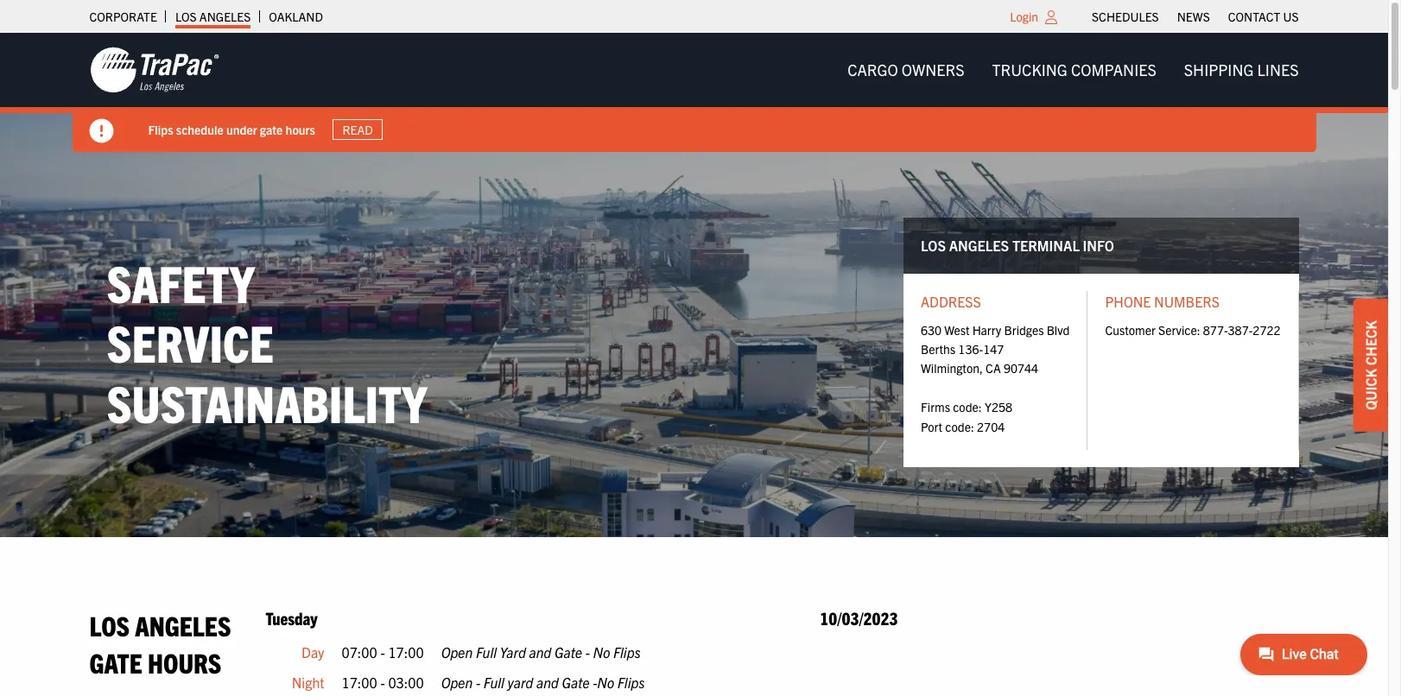 Task type: describe. For each thing, give the bounding box(es) containing it.
- for 07:00 - 17:00
[[381, 643, 385, 661]]

check
[[1363, 321, 1380, 366]]

menu bar containing cargo owners
[[834, 53, 1313, 87]]

- for 17:00 - 03:00
[[381, 674, 385, 691]]

berths
[[921, 341, 956, 357]]

- for open - full yard and gate -no flips
[[476, 674, 481, 691]]

corporate
[[89, 9, 157, 24]]

y258
[[985, 399, 1013, 415]]

lines
[[1258, 60, 1299, 79]]

oakland link
[[269, 4, 323, 29]]

service:
[[1159, 322, 1201, 338]]

quick check link
[[1354, 299, 1389, 432]]

quick check
[[1363, 321, 1380, 410]]

sustainability
[[107, 371, 427, 434]]

los for los angeles
[[175, 9, 197, 24]]

147
[[983, 341, 1004, 357]]

0 vertical spatial no
[[593, 643, 610, 661]]

schedules link
[[1092, 4, 1159, 29]]

1 vertical spatial 17:00
[[342, 674, 377, 691]]

yard
[[500, 643, 526, 661]]

630
[[921, 322, 942, 338]]

numbers
[[1154, 293, 1220, 310]]

gate down open full yard and gate - no flips
[[562, 674, 590, 691]]

- down open full yard and gate - no flips
[[593, 674, 597, 691]]

17:00 - 03:00
[[342, 674, 424, 691]]

login link
[[1010, 9, 1039, 24]]

customer service: 877-387-2722
[[1105, 322, 1281, 338]]

los for los angeles gate hours
[[89, 608, 130, 642]]

07:00 - 17:00
[[342, 643, 424, 661]]

387-
[[1228, 322, 1253, 338]]

contact
[[1228, 9, 1281, 24]]

hours
[[286, 121, 315, 137]]

shipping lines link
[[1171, 53, 1313, 87]]

los angeles link
[[175, 4, 251, 29]]

gate up open - full yard and gate -no flips
[[555, 643, 582, 661]]

open for open - full yard and gate -no flips
[[441, 674, 473, 691]]

2722
[[1253, 322, 1281, 338]]

los for los angeles terminal info
[[921, 236, 946, 254]]

quick
[[1363, 369, 1380, 410]]

yard
[[508, 674, 533, 691]]

angeles for los angeles terminal info
[[949, 236, 1009, 254]]

corporate link
[[89, 4, 157, 29]]

2 vertical spatial flips
[[618, 674, 645, 691]]

hours
[[148, 645, 222, 679]]

07:00
[[342, 643, 377, 661]]

port
[[921, 419, 943, 434]]

read
[[343, 122, 373, 137]]

night
[[292, 674, 324, 691]]

bridges
[[1004, 322, 1044, 338]]

owners
[[902, 60, 965, 79]]

1 vertical spatial and
[[537, 674, 559, 691]]

phone
[[1105, 293, 1151, 310]]

0 vertical spatial and
[[529, 643, 552, 661]]

- up open - full yard and gate -no flips
[[586, 643, 590, 661]]

open - full yard and gate -no flips
[[441, 674, 645, 691]]

login
[[1010, 9, 1039, 24]]

cargo owners
[[848, 60, 965, 79]]

open for open full yard and gate - no flips
[[441, 643, 473, 661]]

630 west harry bridges blvd berths 136-147 wilmington, ca 90744
[[921, 322, 1070, 376]]

los angeles terminal info
[[921, 236, 1115, 254]]

los angeles
[[175, 9, 251, 24]]

los angeles image
[[89, 46, 219, 94]]

136-
[[959, 341, 983, 357]]

flips schedule under gate hours
[[148, 121, 315, 137]]



Task type: locate. For each thing, give the bounding box(es) containing it.
angeles up address
[[949, 236, 1009, 254]]

contact us link
[[1228, 4, 1299, 29]]

wilmington,
[[921, 361, 983, 376]]

10/03/2023
[[820, 607, 898, 629]]

safety service sustainability
[[107, 250, 427, 434]]

1 vertical spatial los
[[921, 236, 946, 254]]

menu bar up shipping
[[1083, 4, 1308, 29]]

- left yard in the bottom left of the page
[[476, 674, 481, 691]]

0 vertical spatial open
[[441, 643, 473, 661]]

1 vertical spatial full
[[484, 674, 505, 691]]

1 vertical spatial no
[[597, 674, 614, 691]]

2 horizontal spatial los
[[921, 236, 946, 254]]

17:00 down the '07:00' on the left of page
[[342, 674, 377, 691]]

gate
[[260, 121, 283, 137]]

open
[[441, 643, 473, 661], [441, 674, 473, 691]]

companies
[[1071, 60, 1157, 79]]

news link
[[1177, 4, 1210, 29]]

code:
[[953, 399, 982, 415], [946, 419, 975, 434]]

firms
[[921, 399, 950, 415]]

cargo owners link
[[834, 53, 979, 87]]

ca
[[986, 361, 1001, 376]]

open left "yard"
[[441, 643, 473, 661]]

- left 03:00
[[381, 674, 385, 691]]

no
[[593, 643, 610, 661], [597, 674, 614, 691]]

banner
[[0, 33, 1401, 152]]

code: right port
[[946, 419, 975, 434]]

angeles inside los angeles gate hours
[[135, 608, 231, 642]]

trucking companies
[[992, 60, 1157, 79]]

0 vertical spatial full
[[476, 643, 497, 661]]

2 vertical spatial angeles
[[135, 608, 231, 642]]

0 horizontal spatial 17:00
[[342, 674, 377, 691]]

us
[[1284, 9, 1299, 24]]

schedule
[[176, 121, 224, 137]]

gate left hours at the bottom left of page
[[89, 645, 142, 679]]

menu bar containing schedules
[[1083, 4, 1308, 29]]

and right "yard"
[[529, 643, 552, 661]]

news
[[1177, 9, 1210, 24]]

info
[[1083, 236, 1115, 254]]

- right the '07:00' on the left of page
[[381, 643, 385, 661]]

open right 03:00
[[441, 674, 473, 691]]

blvd
[[1047, 322, 1070, 338]]

gate inside los angeles gate hours
[[89, 645, 142, 679]]

1 vertical spatial menu bar
[[834, 53, 1313, 87]]

1 horizontal spatial 17:00
[[388, 643, 424, 661]]

shipping
[[1184, 60, 1254, 79]]

full
[[476, 643, 497, 661], [484, 674, 505, 691]]

1 horizontal spatial los
[[175, 9, 197, 24]]

1 vertical spatial code:
[[946, 419, 975, 434]]

0 vertical spatial code:
[[953, 399, 982, 415]]

90744
[[1004, 361, 1039, 376]]

trucking
[[992, 60, 1068, 79]]

shipping lines
[[1184, 60, 1299, 79]]

gate
[[555, 643, 582, 661], [89, 645, 142, 679], [562, 674, 590, 691]]

tuesday
[[266, 607, 318, 629]]

los inside los angeles gate hours
[[89, 608, 130, 642]]

17:00 up 03:00
[[388, 643, 424, 661]]

-
[[381, 643, 385, 661], [586, 643, 590, 661], [381, 674, 385, 691], [476, 674, 481, 691], [593, 674, 597, 691]]

1 vertical spatial angeles
[[949, 236, 1009, 254]]

angeles
[[199, 9, 251, 24], [949, 236, 1009, 254], [135, 608, 231, 642]]

los angeles gate hours
[[89, 608, 231, 679]]

2704
[[977, 419, 1005, 434]]

1 vertical spatial open
[[441, 674, 473, 691]]

under
[[226, 121, 257, 137]]

service
[[107, 311, 274, 374]]

angeles for los angeles gate hours
[[135, 608, 231, 642]]

los
[[175, 9, 197, 24], [921, 236, 946, 254], [89, 608, 130, 642]]

code: up 2704
[[953, 399, 982, 415]]

and right yard in the bottom left of the page
[[537, 674, 559, 691]]

menu bar down light image
[[834, 53, 1313, 87]]

0 horizontal spatial los
[[89, 608, 130, 642]]

2 open from the top
[[441, 674, 473, 691]]

cargo
[[848, 60, 898, 79]]

no up open - full yard and gate -no flips
[[593, 643, 610, 661]]

customer
[[1105, 322, 1156, 338]]

877-
[[1203, 322, 1228, 338]]

and
[[529, 643, 552, 661], [537, 674, 559, 691]]

contact us
[[1228, 9, 1299, 24]]

angeles left oakland link
[[199, 9, 251, 24]]

angeles for los angeles
[[199, 9, 251, 24]]

0 vertical spatial flips
[[148, 121, 173, 137]]

oakland
[[269, 9, 323, 24]]

17:00
[[388, 643, 424, 661], [342, 674, 377, 691]]

safety
[[107, 250, 255, 314]]

banner containing cargo owners
[[0, 33, 1401, 152]]

read link
[[333, 119, 383, 140]]

0 vertical spatial los
[[175, 9, 197, 24]]

harry
[[973, 322, 1002, 338]]

address
[[921, 293, 981, 310]]

schedules
[[1092, 9, 1159, 24]]

trucking companies link
[[979, 53, 1171, 87]]

phone numbers
[[1105, 293, 1220, 310]]

full left yard in the bottom left of the page
[[484, 674, 505, 691]]

open full yard and gate - no flips
[[441, 643, 641, 661]]

2 vertical spatial los
[[89, 608, 130, 642]]

day
[[302, 643, 324, 661]]

menu bar
[[1083, 4, 1308, 29], [834, 53, 1313, 87]]

1 vertical spatial flips
[[613, 643, 641, 661]]

full left "yard"
[[476, 643, 497, 661]]

west
[[945, 322, 970, 338]]

light image
[[1046, 10, 1058, 24]]

1 open from the top
[[441, 643, 473, 661]]

no down open full yard and gate - no flips
[[597, 674, 614, 691]]

firms code:  y258 port code:  2704
[[921, 399, 1013, 434]]

03:00
[[388, 674, 424, 691]]

angeles up hours at the bottom left of page
[[135, 608, 231, 642]]

solid image
[[89, 119, 114, 143]]

0 vertical spatial menu bar
[[1083, 4, 1308, 29]]

flips
[[148, 121, 173, 137], [613, 643, 641, 661], [618, 674, 645, 691]]

terminal
[[1013, 236, 1080, 254]]

0 vertical spatial 17:00
[[388, 643, 424, 661]]

0 vertical spatial angeles
[[199, 9, 251, 24]]



Task type: vqa. For each thing, say whether or not it's contained in the screenshot.
LOS corresponding to Los Angeles Gate Hours
yes



